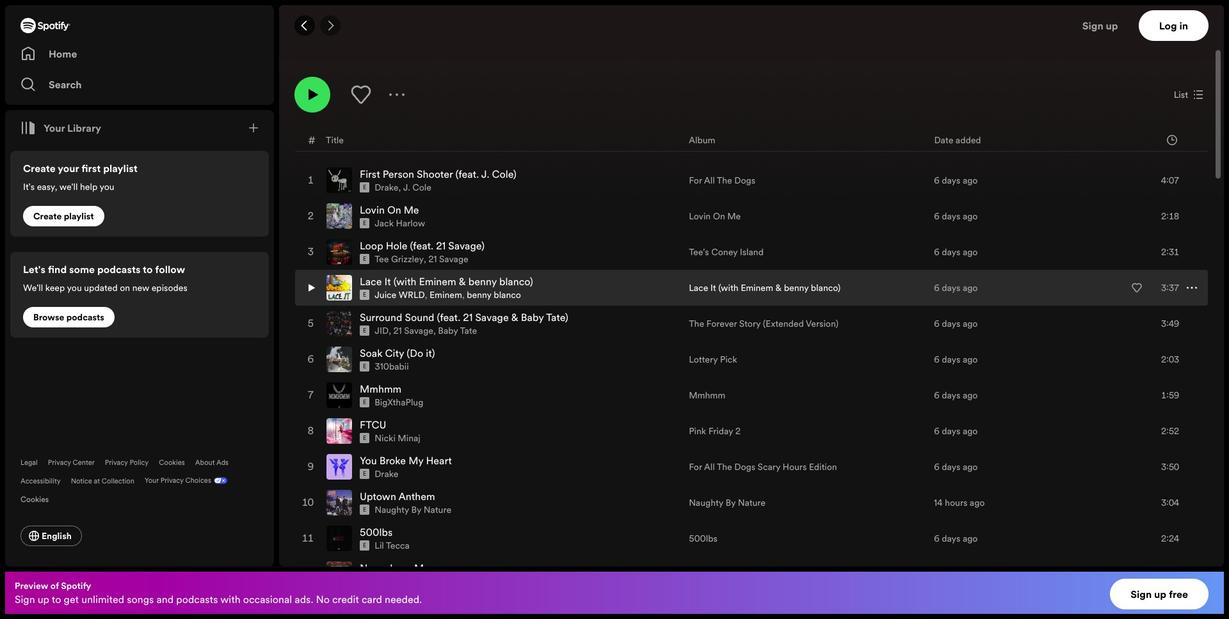 Task type: locate. For each thing, give the bounding box(es) containing it.
you right "help"
[[99, 181, 114, 193]]

naughty by nature up tecca
[[375, 504, 451, 517]]

playlist
[[103, 161, 138, 175], [64, 210, 94, 223]]

6 6 from the top
[[934, 354, 940, 366]]

naughty by nature down the for all the dogs scary hours edition link
[[689, 497, 766, 510]]

7 6 from the top
[[934, 389, 940, 402]]

log
[[1159, 19, 1177, 33]]

days for first person shooter (feat. j. cole)
[[942, 174, 961, 187]]

2 vertical spatial (feat.
[[437, 311, 460, 325]]

days for 500lbs
[[942, 533, 961, 546]]

explicit element inside uptown anthem cell
[[360, 505, 370, 515]]

7 explicit element from the top
[[360, 398, 370, 408]]

you inside let's find some podcasts to follow we'll keep you updated on new episodes
[[67, 282, 82, 294]]

eminem inside 'lace it (with eminem & benny blanco) e'
[[419, 275, 456, 289]]

you right keep
[[67, 282, 82, 294]]

ftcu cell
[[327, 414, 679, 449]]

0 horizontal spatial on
[[387, 203, 401, 217]]

sign for sign up
[[1082, 19, 1104, 33]]

days for lace it (with eminem & benny blanco)
[[942, 282, 961, 295]]

8 6 days ago from the top
[[934, 425, 978, 438]]

naughty by nature link down the for all the dogs scary hours edition link
[[689, 497, 766, 510]]

0 horizontal spatial 500lbs
[[360, 526, 393, 540]]

juice wrld , eminem , benny blanco
[[375, 289, 521, 302]]

your library button
[[15, 115, 106, 141]]

naughty by nature inside uptown anthem cell
[[375, 504, 451, 517]]

duration image
[[1167, 135, 1177, 145]]

up for sign up
[[1106, 19, 1118, 33]]

5 days from the top
[[942, 318, 961, 330]]

2 horizontal spatial savage
[[475, 311, 509, 325]]

ago for lovin on me
[[963, 210, 978, 223]]

11 explicit element from the top
[[360, 541, 370, 551]]

6 days from the top
[[942, 354, 961, 366]]

6 days ago for lovin on me
[[934, 210, 978, 223]]

savage up 'lace it (with eminem & benny blanco) e'
[[439, 253, 468, 266]]

lace inside 'lace it (with eminem & benny blanco) e'
[[360, 275, 382, 289]]

3:50
[[1161, 461, 1179, 474]]

0 horizontal spatial lace it (with eminem & benny blanco) link
[[360, 275, 533, 289]]

tee
[[375, 253, 389, 266]]

0 horizontal spatial j.
[[403, 181, 410, 194]]

9 6 from the top
[[934, 461, 940, 474]]

pink friday 2
[[689, 425, 741, 438]]

savage inside surround sound (feat. 21 savage & baby tate) e
[[475, 311, 509, 325]]

sign up
[[1082, 19, 1118, 33]]

juice wrld link
[[375, 289, 425, 302]]

0 vertical spatial 21 savage link
[[428, 253, 468, 266]]

ago inside the lace it (with eminem & benny blanco) row
[[963, 282, 978, 295]]

explicit element up loop
[[360, 218, 370, 229]]

, inside loop hole (feat. 21 savage) cell
[[424, 253, 426, 266]]

the forever story (extended version)
[[689, 318, 839, 330]]

all for first person shooter (feat. j. cole)
[[704, 174, 715, 187]]

1 explicit element from the top
[[360, 183, 370, 193]]

naughty for rightmost naughty by nature link
[[689, 497, 723, 510]]

your
[[44, 121, 65, 135], [145, 476, 159, 486]]

2 6 days ago from the top
[[934, 210, 978, 223]]

(feat. inside loop hole (feat. 21 savage) e
[[410, 239, 433, 253]]

for for first person shooter (feat. j. cole)
[[689, 174, 702, 187]]

lottery pick link
[[689, 354, 737, 366]]

uptown anthem cell
[[327, 486, 679, 521]]

privacy left center
[[48, 458, 71, 468]]

1 vertical spatial (feat.
[[410, 239, 433, 253]]

e down uptown
[[363, 507, 366, 514]]

up for sign up free
[[1154, 588, 1167, 602]]

all down pink friday 2
[[704, 461, 715, 474]]

sign for sign up free
[[1131, 588, 1152, 602]]

10 e from the top
[[363, 507, 366, 514]]

explicit element down ftcu link on the bottom left
[[360, 434, 370, 444]]

dogs for first person shooter (feat. j. cole)
[[734, 174, 756, 187]]

for
[[689, 174, 702, 187], [689, 461, 702, 474]]

e inside 500lbs e
[[363, 542, 366, 550]]

1 vertical spatial playlist
[[64, 210, 94, 223]]

e inside 'lovin on me e'
[[363, 220, 366, 227]]

1 days from the top
[[942, 174, 961, 187]]

california consumer privacy act (ccpa) opt-out icon image
[[211, 473, 227, 492]]

blanco)
[[499, 275, 533, 289], [811, 282, 841, 295]]

e down first
[[363, 184, 366, 192]]

0 vertical spatial you
[[99, 181, 114, 193]]

for up the lovin on me
[[689, 174, 702, 187]]

0 horizontal spatial and
[[156, 593, 174, 607]]

1 vertical spatial harlow
[[396, 217, 425, 230]]

ago for first person shooter (feat. j. cole)
[[963, 174, 978, 187]]

mmhmm cell
[[327, 378, 679, 413]]

benny for lace it (with eminem & benny blanco)
[[784, 282, 809, 295]]

create inside button
[[33, 210, 62, 223]]

explicit element down you
[[360, 469, 370, 480]]

10 6 days ago from the top
[[934, 533, 978, 546]]

up left "free"
[[1154, 588, 1167, 602]]

go forward image
[[325, 20, 335, 31]]

e down you
[[363, 471, 366, 478]]

loop hole (feat. 21 savage) cell
[[327, 235, 679, 270]]

days for you broke my heart
[[942, 461, 961, 474]]

2 days from the top
[[942, 210, 961, 223]]

about ads
[[195, 458, 229, 468]]

5 6 from the top
[[934, 318, 940, 330]]

go back image
[[300, 20, 310, 31]]

lace it (with eminem & benny blanco) row
[[295, 270, 1208, 306]]

& up (extended
[[776, 282, 782, 295]]

privacy for privacy policy
[[105, 458, 128, 468]]

dogs left scary
[[734, 461, 756, 474]]

the
[[717, 174, 732, 187], [689, 318, 704, 330], [717, 461, 732, 474]]

explicit element inside mmhmm cell
[[360, 398, 370, 408]]

benny inside 'lace it (with eminem & benny blanco) e'
[[468, 275, 497, 289]]

first
[[81, 161, 101, 175]]

all up the lovin on me
[[704, 174, 715, 187]]

spotify
[[312, 32, 343, 45], [61, 580, 91, 593]]

2 drake from the top
[[375, 468, 398, 481]]

blanco) inside 'lace it (with eminem & benny blanco) e'
[[499, 275, 533, 289]]

1 horizontal spatial to
[[143, 262, 153, 277]]

2 horizontal spatial &
[[776, 282, 782, 295]]

for all the dogs
[[689, 174, 756, 187]]

5 e from the top
[[363, 327, 366, 335]]

1 e from the top
[[363, 184, 366, 192]]

lace it (with eminem & benny blanco) cell
[[327, 271, 679, 305]]

browse podcasts link
[[23, 307, 115, 328]]

some
[[69, 262, 95, 277]]

you inside the create your first playlist it's easy, we'll help you
[[99, 181, 114, 193]]

1 6 from the top
[[934, 174, 940, 187]]

0 vertical spatial drake
[[375, 181, 398, 194]]

drake for drake , j. cole
[[375, 181, 398, 194]]

1 horizontal spatial baby
[[521, 311, 544, 325]]

ftcu e
[[360, 418, 386, 443]]

21 right grizzley
[[428, 253, 437, 266]]

5 6 days ago from the top
[[934, 318, 978, 330]]

1 horizontal spatial and
[[424, 13, 439, 26]]

explicit element for lovin on me
[[360, 218, 370, 229]]

cookies link down accessibility link
[[20, 492, 59, 506]]

sign up free button
[[1110, 579, 1209, 610]]

mmhmm inside cell
[[360, 382, 402, 396]]

,
[[398, 181, 401, 194], [424, 253, 426, 266], [425, 289, 427, 302], [462, 289, 465, 302], [389, 325, 391, 338], [433, 325, 436, 338]]

baby left tate)
[[521, 311, 544, 325]]

1 vertical spatial drake
[[375, 468, 398, 481]]

ads.
[[295, 593, 313, 607]]

0 horizontal spatial juice
[[375, 289, 396, 302]]

eminem for lace it (with eminem & benny blanco)
[[741, 282, 773, 295]]

benny for juice wrld , eminem , benny blanco
[[467, 289, 492, 302]]

cookies
[[159, 458, 185, 468], [20, 494, 49, 505]]

lovin up tee's
[[689, 210, 711, 223]]

on
[[120, 282, 130, 294]]

310babii
[[375, 361, 409, 373]]

for for you broke my heart
[[689, 461, 702, 474]]

playlist down "help"
[[64, 210, 94, 223]]

1 vertical spatial podcasts
[[66, 311, 104, 324]]

1 vertical spatial 21 savage link
[[393, 325, 433, 338]]

explicit element
[[360, 183, 370, 193], [360, 218, 370, 229], [360, 254, 370, 265], [360, 290, 370, 300], [360, 326, 370, 336], [360, 362, 370, 372], [360, 398, 370, 408], [360, 434, 370, 444], [360, 469, 370, 480], [360, 505, 370, 515], [360, 541, 370, 551]]

days for mmhmm
[[942, 389, 961, 402]]

pink friday 2 link
[[689, 425, 741, 438]]

spotify image
[[20, 18, 70, 33]]

loop hole (feat. 21 savage) e
[[360, 239, 485, 263]]

0 vertical spatial (feat.
[[456, 167, 479, 181]]

explicit element inside surround sound (feat. 21 savage & baby tate) cell
[[360, 326, 370, 336]]

naughty by nature link
[[689, 497, 766, 510], [375, 504, 451, 517]]

0 horizontal spatial (with
[[393, 275, 416, 289]]

& inside 'lace it (with eminem & benny blanco) e'
[[459, 275, 466, 289]]

(with inside 'lace it (with eminem & benny blanco) e'
[[393, 275, 416, 289]]

me
[[404, 203, 419, 217], [727, 210, 741, 223], [414, 562, 430, 576]]

cell
[[306, 558, 316, 592], [689, 558, 924, 592], [934, 558, 1110, 592], [1120, 558, 1197, 592]]

blanco) for lace it (with eminem & benny blanco)
[[811, 282, 841, 295]]

6 days ago for 500lbs
[[934, 533, 978, 546]]

me down j. cole link
[[404, 203, 419, 217]]

blanco) down loop hole (feat. 21 savage) cell
[[499, 275, 533, 289]]

no
[[316, 593, 330, 607]]

nature
[[738, 497, 766, 510], [424, 504, 451, 517]]

jack harlow
[[375, 217, 425, 230]]

sign inside preview of spotify sign up to get unlimited songs and podcasts with occasional ads. no credit card needed.
[[15, 593, 35, 607]]

the up the lovin on me
[[717, 174, 732, 187]]

1 horizontal spatial lovin
[[689, 210, 711, 223]]

0 vertical spatial create
[[23, 161, 56, 175]]

1 vertical spatial create
[[33, 210, 62, 223]]

10 days from the top
[[942, 533, 961, 546]]

0 horizontal spatial savage
[[404, 325, 433, 338]]

0 horizontal spatial playlist
[[64, 210, 94, 223]]

6 inside the lace it (with eminem & benny blanco) row
[[934, 282, 940, 295]]

on down the for all the dogs link
[[713, 210, 725, 223]]

dogs down # row
[[734, 174, 756, 187]]

9 days from the top
[[942, 461, 961, 474]]

0 vertical spatial the
[[717, 174, 732, 187]]

explicit element up ftcu
[[360, 398, 370, 408]]

1 horizontal spatial cookies
[[159, 458, 185, 468]]

me for lovin on me e
[[404, 203, 419, 217]]

lovin for lovin on me e
[[360, 203, 385, 217]]

0 horizontal spatial to
[[52, 593, 61, 607]]

harlow up loop hole (feat. 21 savage) link
[[396, 217, 425, 230]]

1 vertical spatial to
[[52, 593, 61, 607]]

naughty inside uptown anthem cell
[[375, 504, 409, 517]]

21 inside loop hole (feat. 21 savage) e
[[436, 239, 446, 253]]

naughty
[[689, 497, 723, 510], [375, 504, 409, 517]]

with
[[220, 593, 240, 607]]

spotify image
[[294, 31, 310, 46]]

(feat. right hole
[[410, 239, 433, 253]]

explicit element inside ftcu cell
[[360, 434, 370, 444]]

to up new
[[143, 262, 153, 277]]

e left jid
[[363, 327, 366, 335]]

the forever story (extended version) link
[[689, 318, 839, 330]]

4 days from the top
[[942, 282, 961, 295]]

album
[[689, 134, 715, 146]]

1 vertical spatial cookies link
[[20, 492, 59, 506]]

eminem for lace it (with eminem & benny blanco) e
[[419, 275, 456, 289]]

preview of spotify sign up to get unlimited songs and podcasts with occasional ads. no credit card needed.
[[15, 580, 422, 607]]

it up forever
[[711, 282, 716, 295]]

the left forever
[[689, 318, 704, 330]]

1 vertical spatial spotify
[[61, 580, 91, 593]]

1 vertical spatial jack
[[375, 217, 394, 230]]

6 6 days ago from the top
[[934, 354, 978, 366]]

drake up 'lovin on me e'
[[375, 181, 398, 194]]

10 explicit element from the top
[[360, 505, 370, 515]]

explicit element down first
[[360, 183, 370, 193]]

your left library
[[44, 121, 65, 135]]

21 inside surround sound (feat. 21 savage & baby tate) e
[[463, 311, 473, 325]]

3 cell from the left
[[934, 558, 1110, 592]]

up left of
[[38, 593, 49, 607]]

explicit element inside first person shooter (feat. j. cole) cell
[[360, 183, 370, 193]]

0 vertical spatial dogs
[[734, 174, 756, 187]]

you broke my heart link
[[360, 454, 452, 468]]

mmhmm for mmhmm
[[689, 389, 725, 402]]

naughty by nature link inside uptown anthem cell
[[375, 504, 451, 517]]

mmhmm down 310babii link
[[360, 382, 402, 396]]

blanco
[[494, 289, 521, 302]]

21 savage link for sound
[[393, 325, 433, 338]]

accessibility link
[[20, 477, 61, 487]]

3 e from the top
[[363, 256, 366, 263]]

10 6 from the top
[[934, 533, 940, 546]]

2 cell from the left
[[689, 558, 924, 592]]

jid link
[[375, 325, 389, 338]]

9 6 days ago from the top
[[934, 461, 978, 474]]

ago for surround sound (feat. 21 savage & baby tate)
[[963, 318, 978, 330]]

explicit element down loop
[[360, 254, 370, 265]]

0 vertical spatial and
[[424, 13, 439, 26]]

3 days from the top
[[942, 246, 961, 259]]

3 6 days ago from the top
[[934, 246, 978, 259]]

lace down tee
[[360, 275, 382, 289]]

8 6 from the top
[[934, 425, 940, 438]]

explicit element inside loop hole (feat. 21 savage) cell
[[360, 254, 370, 265]]

podcasts down updated
[[66, 311, 104, 324]]

1 horizontal spatial lace
[[689, 282, 708, 295]]

2 e from the top
[[363, 220, 366, 227]]

1 horizontal spatial savage
[[439, 253, 468, 266]]

e up ftcu
[[363, 399, 366, 407]]

anthem
[[398, 490, 435, 504]]

0 vertical spatial for
[[689, 174, 702, 187]]

podcasts up 'on'
[[97, 262, 141, 277]]

9 e from the top
[[363, 471, 366, 478]]

shooter
[[417, 167, 453, 181]]

you
[[99, 181, 114, 193], [67, 282, 82, 294]]

library
[[67, 121, 101, 135]]

drake inside "you broke my heart" cell
[[375, 468, 398, 481]]

21 for sound
[[463, 311, 473, 325]]

0 vertical spatial playlist
[[103, 161, 138, 175]]

create
[[23, 161, 56, 175], [33, 210, 62, 223]]

sign inside top bar and user menu 'element'
[[1082, 19, 1104, 33]]

0 horizontal spatial up
[[38, 593, 49, 607]]

4 cell from the left
[[1120, 558, 1197, 592]]

4 explicit element from the top
[[360, 290, 370, 300]]

explicit element left 'lil'
[[360, 541, 370, 551]]

lovin up loop
[[360, 203, 385, 217]]

1 horizontal spatial you
[[99, 181, 114, 193]]

(feat. inside surround sound (feat. 21 savage & baby tate) e
[[437, 311, 460, 325]]

spotify inside preview of spotify sign up to get unlimited songs and podcasts with occasional ads. no credit card needed.
[[61, 580, 91, 593]]

e up surround
[[363, 291, 366, 299]]

e down ftcu link on the bottom left
[[363, 435, 366, 443]]

2 for from the top
[[689, 461, 702, 474]]

0 horizontal spatial &
[[459, 275, 466, 289]]

1 horizontal spatial your
[[145, 476, 159, 486]]

(feat. right shooter
[[456, 167, 479, 181]]

1 vertical spatial all
[[704, 461, 715, 474]]

0 vertical spatial your
[[44, 121, 65, 135]]

benny up surround sound (feat. 21 savage & baby tate) link
[[467, 289, 492, 302]]

1 drake from the top
[[375, 181, 398, 194]]

4 6 from the top
[[934, 282, 940, 295]]

drake link up 'lovin on me e'
[[375, 181, 398, 194]]

explicit element inside lace it (with eminem & benny blanco) cell
[[360, 290, 370, 300]]

6 for you broke my heart
[[934, 461, 940, 474]]

6 explicit element from the top
[[360, 362, 370, 372]]

2 vertical spatial podcasts
[[176, 593, 218, 607]]

2 horizontal spatial sign
[[1131, 588, 1152, 602]]

7 days from the top
[[942, 389, 961, 402]]

7 e from the top
[[363, 399, 366, 407]]

eminem down the 'tee grizzley , 21 savage'
[[419, 275, 456, 289]]

1 vertical spatial for
[[689, 461, 702, 474]]

0 horizontal spatial your
[[44, 121, 65, 135]]

(with down tee's coney island link
[[718, 282, 739, 295]]

j. left 'cole'
[[403, 181, 410, 194]]

(feat.
[[456, 167, 479, 181], [410, 239, 433, 253], [437, 311, 460, 325]]

create inside the create your first playlist it's easy, we'll help you
[[23, 161, 56, 175]]

6 days ago for ftcu
[[934, 425, 978, 438]]

6 days ago inside the lace it (with eminem & benny blanco) row
[[934, 282, 978, 295]]

(extended
[[763, 318, 804, 330]]

savage up (do
[[404, 325, 433, 338]]

on inside 'lovin on me e'
[[387, 203, 401, 217]]

1 horizontal spatial sign
[[1082, 19, 1104, 33]]

tecca
[[386, 540, 410, 553]]

it down tee
[[384, 275, 391, 289]]

it
[[384, 275, 391, 289], [711, 282, 716, 295]]

21 for grizzley
[[428, 253, 437, 266]]

lace it (with eminem & benny blanco) link down the 'tee grizzley , 21 savage'
[[360, 275, 533, 289]]

5 explicit element from the top
[[360, 326, 370, 336]]

e down loop
[[363, 256, 366, 263]]

0 horizontal spatial blanco)
[[499, 275, 533, 289]]

lace it (with eminem & benny blanco) link up the forever story (extended version) link
[[689, 282, 841, 295]]

days
[[942, 174, 961, 187], [942, 210, 961, 223], [942, 246, 961, 259], [942, 282, 961, 295], [942, 318, 961, 330], [942, 354, 961, 366], [942, 389, 961, 402], [942, 425, 961, 438], [942, 461, 961, 474], [942, 533, 961, 546]]

0 horizontal spatial naughty by nature
[[375, 504, 451, 517]]

1 dogs from the top
[[734, 174, 756, 187]]

juice left wrld.
[[441, 13, 462, 26]]

explicit element inside "you broke my heart" cell
[[360, 469, 370, 480]]

j. inside first person shooter (feat. j. cole) e
[[481, 167, 489, 181]]

1 6 days ago from the top
[[934, 174, 978, 187]]

explicit element inside 500lbs cell
[[360, 541, 370, 551]]

0 horizontal spatial privacy
[[48, 458, 71, 468]]

21 savage link up 'lace it (with eminem & benny blanco) e'
[[428, 253, 468, 266]]

11 e from the top
[[363, 542, 366, 550]]

21 left savage)
[[436, 239, 446, 253]]

0 horizontal spatial mmhmm
[[360, 382, 402, 396]]

8 days from the top
[[942, 425, 961, 438]]

days inside the lace it (with eminem & benny blanco) row
[[942, 282, 961, 295]]

1 for from the top
[[689, 174, 702, 187]]

your library
[[44, 121, 101, 135]]

privacy left choices
[[160, 476, 184, 486]]

8 e from the top
[[363, 435, 366, 443]]

4 6 days ago from the top
[[934, 282, 978, 295]]

0 vertical spatial to
[[143, 262, 153, 277]]

(feat. down juice wrld , eminem , benny blanco
[[437, 311, 460, 325]]

mmhmm link down 310babii link
[[360, 382, 402, 396]]

3 6 from the top
[[934, 246, 940, 259]]

0 vertical spatial all
[[704, 174, 715, 187]]

up left log
[[1106, 19, 1118, 33]]

you for first
[[99, 181, 114, 193]]

lace down tee's
[[689, 282, 708, 295]]

1 horizontal spatial privacy
[[105, 458, 128, 468]]

playlist right first
[[103, 161, 138, 175]]

1 vertical spatial you
[[67, 282, 82, 294]]

6 days ago for lace it (with eminem & benny blanco)
[[934, 282, 978, 295]]

blanco) for lace it (with eminem & benny blanco) e
[[499, 275, 533, 289]]

up inside top bar and user menu 'element'
[[1106, 19, 1118, 33]]

1 horizontal spatial lace it (with eminem & benny blanco) link
[[689, 282, 841, 295]]

from
[[321, 13, 341, 26]]

lovin on me
[[689, 210, 741, 223]]

explicit element left jid
[[360, 326, 370, 336]]

drake for drake
[[375, 468, 398, 481]]

(feat. for savage)
[[410, 239, 433, 253]]

eminem up surround sound (feat. 21 savage & baby tate) link
[[430, 289, 462, 302]]

eminem for juice wrld , eminem , benny blanco
[[430, 289, 462, 302]]

0 vertical spatial cookies link
[[159, 458, 185, 468]]

surround sound (feat. 21 savage & baby tate) e
[[360, 311, 568, 335]]

lovin on me cell
[[327, 199, 679, 234]]

&
[[459, 275, 466, 289], [776, 282, 782, 295], [511, 311, 518, 325]]

1 horizontal spatial (with
[[718, 282, 739, 295]]

0 horizontal spatial nature
[[424, 504, 451, 517]]

drake link up uptown
[[375, 468, 398, 481]]

it inside 'lace it (with eminem & benny blanco) e'
[[384, 275, 391, 289]]

naughty for naughty by nature link inside the uptown anthem cell
[[375, 504, 409, 517]]

podcasts inside preview of spotify sign up to get unlimited songs and podcasts with occasional ads. no credit card needed.
[[176, 593, 218, 607]]

benny blanco link
[[467, 289, 521, 302]]

0 horizontal spatial baby
[[438, 325, 458, 338]]

0 horizontal spatial sign
[[15, 593, 35, 607]]

duration element
[[1167, 135, 1177, 145]]

0 horizontal spatial cookies
[[20, 494, 49, 505]]

benny down loop hole (feat. 21 savage) cell
[[468, 275, 497, 289]]

cookies link up your privacy choices button at bottom
[[159, 458, 185, 468]]

0 vertical spatial juice
[[441, 13, 462, 26]]

me right lose
[[414, 562, 430, 576]]

you broke my heart e
[[360, 454, 452, 478]]

nature down the for all the dogs scary hours edition link
[[738, 497, 766, 510]]

2 explicit element from the top
[[360, 218, 370, 229]]

1 vertical spatial drake link
[[375, 468, 398, 481]]

forever
[[707, 318, 737, 330]]

savage down benny blanco link
[[475, 311, 509, 325]]

1 vertical spatial your
[[145, 476, 159, 486]]

and left wrld.
[[424, 13, 439, 26]]

drake inside first person shooter (feat. j. cole) cell
[[375, 181, 398, 194]]

explicit element down uptown
[[360, 505, 370, 515]]

2 dogs from the top
[[734, 461, 756, 474]]

create up easy,
[[23, 161, 56, 175]]

1 horizontal spatial &
[[511, 311, 518, 325]]

naughty by nature link up tecca
[[375, 504, 451, 517]]

2 6 from the top
[[934, 210, 940, 223]]

lovin on me link down the for all the dogs link
[[689, 210, 741, 223]]

playlist inside the create your first playlist it's easy, we'll help you
[[103, 161, 138, 175]]

0 horizontal spatial naughty
[[375, 504, 409, 517]]

0 horizontal spatial lace
[[360, 275, 382, 289]]

8 explicit element from the top
[[360, 434, 370, 444]]

0 horizontal spatial spotify
[[61, 580, 91, 593]]

to left get
[[52, 593, 61, 607]]

episodes
[[152, 282, 187, 294]]

it's
[[23, 181, 35, 193]]

21 down juice wrld , eminem , benny blanco
[[463, 311, 473, 325]]

(do
[[407, 346, 423, 361]]

& down blanco
[[511, 311, 518, 325]]

6 e from the top
[[363, 363, 366, 371]]

1 vertical spatial juice
[[375, 289, 396, 302]]

tate
[[460, 325, 477, 338]]

privacy up "collection" in the bottom of the page
[[105, 458, 128, 468]]

(with down grizzley
[[393, 275, 416, 289]]

0 horizontal spatial cookies link
[[20, 492, 59, 506]]

500lbs inside cell
[[360, 526, 393, 540]]

hole
[[386, 239, 407, 253]]

it for lace it (with eminem & benny blanco) e
[[384, 275, 391, 289]]

lose
[[390, 562, 412, 576]]

help
[[80, 181, 97, 193]]

6 for soak city (do it)
[[934, 354, 940, 366]]

explicit element inside soak city (do it) cell
[[360, 362, 370, 372]]

2 all from the top
[[704, 461, 715, 474]]

podcasts left with
[[176, 593, 218, 607]]

create for playlist
[[33, 210, 62, 223]]

occasional
[[243, 593, 292, 607]]

by down the for all the dogs scary hours edition link
[[726, 497, 736, 510]]

lottery
[[689, 354, 718, 366]]

savage for ,
[[439, 253, 468, 266]]

podcasts inside let's find some podcasts to follow we'll keep you updated on new episodes
[[97, 262, 141, 277]]

4 e from the top
[[363, 291, 366, 299]]

e up loop
[[363, 220, 366, 227]]

0 vertical spatial podcasts
[[97, 262, 141, 277]]

9 explicit element from the top
[[360, 469, 370, 480]]

dogs for you broke my heart
[[734, 461, 756, 474]]

sign up button
[[1077, 10, 1139, 41]]

lovin for lovin on me
[[689, 210, 711, 223]]

privacy
[[48, 458, 71, 468], [105, 458, 128, 468], [160, 476, 184, 486]]

1 horizontal spatial naughty by nature link
[[689, 497, 766, 510]]

explicit element inside the lovin on me cell
[[360, 218, 370, 229]]

your down policy
[[145, 476, 159, 486]]

14 hours ago
[[934, 497, 985, 510]]

surround
[[360, 311, 402, 325]]

drake up uptown
[[375, 468, 398, 481]]

lovin on me link down drake , j. cole
[[360, 203, 419, 217]]

3 explicit element from the top
[[360, 254, 370, 265]]

spotify right of
[[61, 580, 91, 593]]

500lbs cell
[[327, 522, 679, 556]]

e inside first person shooter (feat. j. cole) e
[[363, 184, 366, 192]]

baby left the tate
[[438, 325, 458, 338]]

0 horizontal spatial you
[[67, 282, 82, 294]]

2 horizontal spatial up
[[1154, 588, 1167, 602]]

days for soak city (do it)
[[942, 354, 961, 366]]

# column header
[[308, 129, 316, 151]]

your privacy choices button
[[145, 473, 211, 489]]

0 vertical spatial cookies
[[159, 458, 185, 468]]

e inside uptown anthem e
[[363, 507, 366, 514]]

for all the dogs scary hours edition link
[[689, 461, 837, 474]]

privacy center link
[[48, 458, 95, 468]]

0 horizontal spatial it
[[384, 275, 391, 289]]

by
[[726, 497, 736, 510], [411, 504, 421, 517]]

lovin inside 'lovin on me e'
[[360, 203, 385, 217]]

0 horizontal spatial lovin
[[360, 203, 385, 217]]

days for ftcu
[[942, 425, 961, 438]]

500lbs for 500lbs e
[[360, 526, 393, 540]]

privacy inside button
[[160, 476, 184, 486]]

playlist inside button
[[64, 210, 94, 223]]

j. left cole)
[[481, 167, 489, 181]]

1 horizontal spatial mmhmm
[[689, 389, 725, 402]]

ago for mmhmm
[[963, 389, 978, 402]]

7 6 days ago from the top
[[934, 389, 978, 402]]

me inside 'lovin on me e'
[[404, 203, 419, 217]]

1 all from the top
[[704, 174, 715, 187]]

1 horizontal spatial j.
[[481, 167, 489, 181]]

the down friday
[[717, 461, 732, 474]]

version)
[[806, 318, 839, 330]]

1 horizontal spatial on
[[713, 210, 725, 223]]

1 vertical spatial cookies
[[20, 494, 49, 505]]

cookies up your privacy choices button at bottom
[[159, 458, 185, 468]]

you for some
[[67, 282, 82, 294]]

2 vertical spatial the
[[717, 461, 732, 474]]

3:37 cell
[[1120, 271, 1197, 305]]

1 horizontal spatial playlist
[[103, 161, 138, 175]]



Task type: describe. For each thing, give the bounding box(es) containing it.
by inside uptown anthem cell
[[411, 504, 421, 517]]

2:52
[[1161, 425, 1179, 438]]

lil
[[375, 540, 384, 553]]

0 vertical spatial harlow
[[392, 13, 421, 26]]

baby inside surround sound (feat. 21 savage & baby tate) e
[[521, 311, 544, 325]]

person
[[383, 167, 414, 181]]

ago for ftcu
[[963, 425, 978, 438]]

j. cole link
[[403, 181, 431, 194]]

english button
[[20, 526, 82, 547]]

jid
[[375, 325, 389, 338]]

heart
[[426, 454, 452, 468]]

soak city (do it) cell
[[327, 343, 679, 377]]

0 horizontal spatial lovin on me link
[[360, 203, 419, 217]]

music from drake, jack harlow and juice wrld.
[[294, 13, 493, 26]]

jid , 21 savage , baby tate
[[375, 325, 477, 338]]

500lbs e
[[360, 526, 393, 550]]

1 horizontal spatial by
[[726, 497, 736, 510]]

explicit element for first person shooter (feat. j. cole)
[[360, 183, 370, 193]]

browse
[[33, 311, 64, 324]]

e inside surround sound (feat. 21 savage & baby tate) e
[[363, 327, 366, 335]]

spotify link
[[312, 32, 343, 45]]

2
[[735, 425, 741, 438]]

let's find some podcasts to follow we'll keep you updated on new episodes
[[23, 262, 187, 294]]

scary
[[758, 461, 780, 474]]

(with for lace it (with eminem & benny blanco)
[[718, 282, 739, 295]]

about
[[195, 458, 215, 468]]

bigxthaplug link
[[375, 396, 423, 409]]

1 horizontal spatial naughty by nature
[[689, 497, 766, 510]]

tee's coney island link
[[689, 246, 764, 259]]

browse podcasts
[[33, 311, 104, 324]]

my
[[409, 454, 423, 468]]

uptown anthem link
[[360, 490, 435, 504]]

21 right jid
[[393, 325, 402, 338]]

notice
[[71, 477, 92, 487]]

6 days ago for mmhmm
[[934, 389, 978, 402]]

explicit element for ftcu
[[360, 434, 370, 444]]

cole
[[412, 181, 431, 194]]

e inside soak city (do it) e
[[363, 363, 366, 371]]

1 horizontal spatial 500lbs link
[[689, 533, 718, 546]]

jack inside the lovin on me cell
[[375, 217, 394, 230]]

your for your library
[[44, 121, 65, 135]]

your
[[58, 161, 79, 175]]

nature inside uptown anthem cell
[[424, 504, 451, 517]]

e inside ftcu e
[[363, 435, 366, 443]]

harlow inside the lovin on me cell
[[396, 217, 425, 230]]

lovin on me e
[[360, 203, 419, 227]]

follow
[[155, 262, 185, 277]]

easy,
[[37, 181, 57, 193]]

tee's
[[689, 246, 709, 259]]

1 horizontal spatial mmhmm link
[[689, 389, 725, 402]]

get
[[64, 593, 79, 607]]

up inside preview of spotify sign up to get unlimited songs and podcasts with occasional ads. no credit card needed.
[[38, 593, 49, 607]]

added
[[956, 134, 981, 146]]

surround sound (feat. 21 savage & baby tate) cell
[[327, 307, 679, 341]]

explicit element for mmhmm
[[360, 398, 370, 408]]

6 for surround sound (feat. 21 savage & baby tate)
[[934, 318, 940, 330]]

6 days ago for first person shooter (feat. j. cole)
[[934, 174, 978, 187]]

never lose me
[[360, 562, 430, 576]]

explicit element for loop hole (feat. 21 savage)
[[360, 254, 370, 265]]

all for you broke my heart
[[704, 461, 715, 474]]

create playlist button
[[23, 206, 104, 227]]

days for surround sound (feat. 21 savage & baby tate)
[[942, 318, 961, 330]]

on for lovin on me
[[713, 210, 725, 223]]

#
[[308, 133, 316, 147]]

0 vertical spatial spotify
[[312, 32, 343, 45]]

create for your
[[23, 161, 56, 175]]

ago for loop hole (feat. 21 savage)
[[963, 246, 978, 259]]

of
[[50, 580, 59, 593]]

hours
[[945, 497, 968, 510]]

unlimited
[[81, 593, 124, 607]]

first person shooter (feat. j. cole) cell
[[327, 163, 679, 198]]

your privacy choices
[[145, 476, 211, 486]]

1 cell from the left
[[306, 558, 316, 592]]

ftcu link
[[360, 418, 386, 432]]

rapcaviar grid
[[280, 128, 1223, 620]]

6 for first person shooter (feat. j. cole)
[[934, 174, 940, 187]]

explicit element for soak city (do it)
[[360, 362, 370, 372]]

main element
[[5, 5, 274, 567]]

jack harlow link
[[375, 217, 425, 230]]

6 days ago for you broke my heart
[[934, 461, 978, 474]]

e inside 'lace it (with eminem & benny blanco) e'
[[363, 291, 366, 299]]

1 vertical spatial the
[[689, 318, 704, 330]]

on for lovin on me e
[[387, 203, 401, 217]]

# row
[[295, 129, 1208, 152]]

ago for you broke my heart
[[963, 461, 978, 474]]

wrld.
[[465, 13, 493, 26]]

e inside mmhmm e
[[363, 399, 366, 407]]

updated
[[84, 282, 118, 294]]

title
[[326, 134, 344, 146]]

6 days ago for soak city (do it)
[[934, 354, 978, 366]]

it for lace it (with eminem & benny blanco)
[[711, 282, 716, 295]]

legal link
[[20, 458, 38, 468]]

credit
[[332, 593, 359, 607]]

notice at collection link
[[71, 477, 134, 487]]

List button
[[1169, 85, 1209, 105]]

lace it (with eminem & benny blanco) e
[[360, 275, 533, 299]]

your for your privacy choices
[[145, 476, 159, 486]]

6 for 500lbs
[[934, 533, 940, 546]]

& inside surround sound (feat. 21 savage & baby tate) e
[[511, 311, 518, 325]]

0 horizontal spatial mmhmm link
[[360, 382, 402, 396]]

ago for soak city (do it)
[[963, 354, 978, 366]]

log in button
[[1139, 10, 1209, 41]]

broke
[[379, 454, 406, 468]]

days for lovin on me
[[942, 210, 961, 223]]

juice inside lace it (with eminem & benny blanco) cell
[[375, 289, 396, 302]]

lottery pick
[[689, 354, 737, 366]]

the for you broke my heart
[[717, 461, 732, 474]]

lace for lace it (with eminem & benny blanco)
[[689, 282, 708, 295]]

it)
[[426, 346, 435, 361]]

4:07 cell
[[1120, 163, 1197, 198]]

1 horizontal spatial juice
[[441, 13, 462, 26]]

to inside preview of spotify sign up to get unlimited songs and podcasts with occasional ads. no credit card needed.
[[52, 593, 61, 607]]

privacy for privacy center
[[48, 458, 71, 468]]

1 horizontal spatial cookies link
[[159, 458, 185, 468]]

at
[[94, 477, 100, 487]]

explicit element for 500lbs
[[360, 541, 370, 551]]

ago for uptown anthem
[[970, 497, 985, 510]]

1 horizontal spatial nature
[[738, 497, 766, 510]]

card
[[362, 593, 382, 607]]

1 drake link from the top
[[375, 181, 398, 194]]

coney
[[711, 246, 738, 259]]

, inside first person shooter (feat. j. cole) cell
[[398, 181, 401, 194]]

benny for lace it (with eminem & benny blanco) e
[[468, 275, 497, 289]]

500lbs for 500lbs
[[689, 533, 718, 546]]

cole)
[[492, 167, 516, 181]]

6 days ago for loop hole (feat. 21 savage)
[[934, 246, 978, 259]]

ago for lace it (with eminem & benny blanco)
[[963, 282, 978, 295]]

you broke my heart cell
[[327, 450, 679, 485]]

6 for ftcu
[[934, 425, 940, 438]]

(with for lace it (with eminem & benny blanco) e
[[393, 275, 416, 289]]

ago for 500lbs
[[963, 533, 978, 546]]

1 horizontal spatial lovin on me link
[[689, 210, 741, 223]]

explicit element for uptown anthem
[[360, 505, 370, 515]]

to inside let's find some podcasts to follow we'll keep you updated on new episodes
[[143, 262, 153, 277]]

6 for lace it (with eminem & benny blanco)
[[934, 282, 940, 295]]

mmhmm for mmhmm e
[[360, 382, 402, 396]]

top bar and user menu element
[[279, 5, 1224, 46]]

me for lovin on me
[[727, 210, 741, 223]]

savage for (feat.
[[475, 311, 509, 325]]

grizzley
[[391, 253, 424, 266]]

loop hole (feat. 21 savage) link
[[360, 239, 485, 253]]

explicit element for you broke my heart
[[360, 469, 370, 480]]

6 for loop hole (feat. 21 savage)
[[934, 246, 940, 259]]

21 for hole
[[436, 239, 446, 253]]

2:24
[[1161, 533, 1179, 546]]

lace for lace it (with eminem & benny blanco) e
[[360, 275, 382, 289]]

drake , j. cole
[[375, 181, 431, 194]]

0 vertical spatial jack
[[371, 13, 390, 26]]

first person shooter (feat. j. cole) e
[[360, 167, 516, 192]]

(feat. inside first person shooter (feat. j. cole) e
[[456, 167, 479, 181]]

surround sound (feat. 21 savage & baby tate) link
[[360, 311, 568, 325]]

0 horizontal spatial 500lbs link
[[360, 526, 393, 540]]

2:31
[[1161, 246, 1179, 259]]

never
[[360, 562, 387, 576]]

soak city (do it) e
[[360, 346, 435, 371]]

nicki
[[375, 432, 396, 445]]

and inside preview of spotify sign up to get unlimited songs and podcasts with occasional ads. no credit card needed.
[[156, 593, 174, 607]]

choices
[[185, 476, 211, 486]]

explicit element for surround sound (feat. 21 savage & baby tate)
[[360, 326, 370, 336]]

english
[[42, 530, 72, 543]]

drake,
[[343, 13, 369, 26]]

home
[[49, 47, 77, 61]]

e inside you broke my heart e
[[363, 471, 366, 478]]

days for loop hole (feat. 21 savage)
[[942, 246, 961, 259]]

list
[[1174, 88, 1188, 101]]

6 for mmhmm
[[934, 389, 940, 402]]

3:04
[[1161, 497, 1179, 510]]

home link
[[20, 41, 259, 67]]

mmhmm e
[[360, 382, 402, 407]]

nicki minaj
[[375, 432, 420, 445]]

& for lace it (with eminem & benny blanco) e
[[459, 275, 466, 289]]

play lace it (with eminem & benny blanco) by juice wrld, eminem, benny blanco image
[[306, 281, 316, 296]]

(feat. for savage
[[437, 311, 460, 325]]

2 drake link from the top
[[375, 468, 398, 481]]

first
[[360, 167, 380, 181]]

21 savage link for hole
[[428, 253, 468, 266]]

for all the dogs scary hours edition
[[689, 461, 837, 474]]

explicit element for lace it (with eminem & benny blanco)
[[360, 290, 370, 300]]

ads
[[216, 458, 229, 468]]

create your first playlist it's easy, we'll help you
[[23, 161, 138, 193]]

needed.
[[385, 593, 422, 607]]

edition
[[809, 461, 837, 474]]

the for first person shooter (feat. j. cole)
[[717, 174, 732, 187]]

loop
[[360, 239, 383, 253]]

310babii link
[[375, 361, 409, 373]]

6 days ago for surround sound (feat. 21 savage & baby tate)
[[934, 318, 978, 330]]

music
[[294, 13, 319, 26]]

e inside loop hole (feat. 21 savage) e
[[363, 256, 366, 263]]

6 for lovin on me
[[934, 210, 940, 223]]



Task type: vqa. For each thing, say whether or not it's contained in the screenshot.


